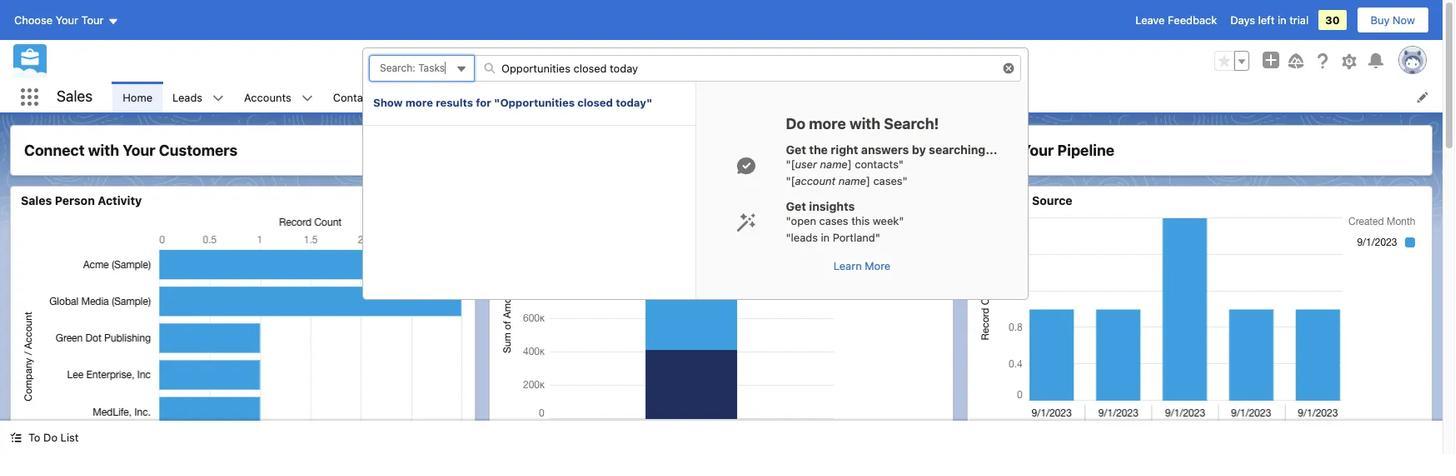 Task type: describe. For each thing, give the bounding box(es) containing it.
"opportunities
[[494, 96, 575, 109]]

0 vertical spatial name
[[821, 158, 848, 171]]

user
[[795, 158, 818, 171]]

leads by source
[[979, 193, 1073, 208]]

opportunities list item
[[410, 82, 521, 113]]

get for get insights
[[786, 199, 807, 213]]

search... button
[[529, 48, 863, 74]]

cases
[[820, 214, 849, 228]]

1 vertical spatial ]
[[867, 174, 871, 187]]

connect with your customers
[[24, 142, 238, 159]]

calendar
[[531, 90, 576, 104]]

sales for sales
[[57, 88, 93, 105]]

get for get the right answers by searching...
[[786, 143, 807, 157]]

search...
[[562, 54, 606, 68]]

sales person activity
[[21, 193, 142, 208]]

leads link
[[163, 82, 213, 113]]

home link
[[113, 82, 163, 113]]

0 vertical spatial in
[[1278, 13, 1287, 27]]

by inside get the right answers by searching... "[ user name ] contacts" "[ account name ] cases"
[[912, 143, 926, 157]]

choose
[[14, 13, 53, 27]]

calendar list item
[[521, 82, 608, 113]]

dashboards
[[687, 90, 748, 104]]

source
[[1033, 193, 1073, 208]]

1 vertical spatial name
[[839, 174, 867, 187]]

2 "[ from the top
[[786, 174, 795, 187]]

leave
[[1136, 13, 1165, 27]]

now
[[1393, 13, 1416, 27]]

"leads
[[786, 230, 818, 244]]

choose your tour
[[14, 13, 104, 27]]

cases"
[[874, 174, 908, 187]]

answers
[[862, 143, 910, 157]]

accounts list item
[[234, 82, 323, 113]]

right
[[831, 143, 859, 157]]

leads for leads
[[173, 90, 203, 104]]

"open
[[786, 214, 817, 228]]

forecasts
[[618, 90, 667, 104]]

accounts link
[[234, 82, 301, 113]]

build
[[982, 142, 1018, 159]]

list
[[61, 431, 79, 444]]

forecasts link
[[608, 82, 677, 113]]

this
[[852, 214, 870, 228]]

calendar link
[[521, 82, 586, 113]]

account
[[795, 174, 836, 187]]

your for build
[[1022, 142, 1055, 159]]

customers
[[159, 142, 238, 159]]

1 horizontal spatial your
[[123, 142, 156, 159]]

get insights "open cases this week" "leads in portland"
[[786, 199, 905, 244]]

do inside 'to do list' button
[[43, 431, 58, 444]]

searching...
[[929, 143, 998, 157]]

portland"
[[833, 230, 881, 244]]

text default image inside 'to do list' button
[[10, 432, 22, 444]]

connect
[[24, 142, 85, 159]]

show
[[373, 96, 403, 109]]

pipeline
[[1058, 142, 1115, 159]]

buy now button
[[1357, 7, 1430, 33]]



Task type: vqa. For each thing, say whether or not it's contained in the screenshot.
Last Modified By
no



Task type: locate. For each thing, give the bounding box(es) containing it.
text default image for get the right answers by searching...
[[736, 156, 756, 176]]

1 "[ from the top
[[786, 158, 795, 171]]

results
[[436, 96, 473, 109]]

more for results
[[406, 96, 433, 109]]

with up 'answers'
[[850, 115, 881, 133]]

do right to
[[43, 431, 58, 444]]

do up user
[[786, 115, 806, 133]]

"[ down user
[[786, 174, 795, 187]]

0 vertical spatial do
[[786, 115, 806, 133]]

sales left person
[[21, 193, 52, 208]]

leave feedback link
[[1136, 13, 1218, 27]]

contacts link
[[323, 82, 389, 113]]

build your pipeline
[[982, 142, 1115, 159]]

week"
[[873, 214, 905, 228]]

person
[[55, 193, 95, 208]]

by down search!
[[912, 143, 926, 157]]

1 vertical spatial leads
[[979, 193, 1013, 208]]

leave feedback
[[1136, 13, 1218, 27]]

1 horizontal spatial more
[[809, 115, 846, 133]]

trial
[[1290, 13, 1309, 27]]

get
[[786, 143, 807, 157], [786, 199, 807, 213]]

choose your tour button
[[13, 7, 120, 33]]

today"
[[616, 96, 653, 109]]

1 horizontal spatial text default image
[[213, 92, 224, 104]]

in inside get insights "open cases this week" "leads in portland"
[[821, 230, 830, 244]]

sales for sales person activity
[[21, 193, 52, 208]]

text default image left "open
[[736, 213, 756, 233]]

left
[[1259, 13, 1275, 27]]

1 get from the top
[[786, 143, 807, 157]]

1 vertical spatial "[
[[786, 174, 795, 187]]

1 vertical spatial sales
[[21, 193, 52, 208]]

text default image for leads
[[213, 92, 224, 104]]

get up "open
[[786, 199, 807, 213]]

"[ up account
[[786, 158, 795, 171]]

0 horizontal spatial text default image
[[10, 432, 22, 444]]

opportunities link
[[410, 82, 499, 113]]

2 text default image from the top
[[736, 213, 756, 233]]

name down right
[[821, 158, 848, 171]]

leads for leads by source
[[979, 193, 1013, 208]]

1 horizontal spatial with
[[850, 115, 881, 133]]

text default image for accounts
[[301, 92, 313, 104]]

text default image inside accounts list item
[[301, 92, 313, 104]]

do
[[786, 115, 806, 133], [43, 431, 58, 444]]

by left source
[[1016, 193, 1030, 208]]

0 horizontal spatial ]
[[848, 158, 852, 171]]

0 vertical spatial sales
[[57, 88, 93, 105]]

search!
[[884, 115, 940, 133]]

name down contacts"
[[839, 174, 867, 187]]

0 vertical spatial with
[[850, 115, 881, 133]]

"[
[[786, 158, 795, 171], [786, 174, 795, 187]]

text default image right accounts
[[301, 92, 313, 104]]

text default image inside the leads list item
[[213, 92, 224, 104]]

1 horizontal spatial in
[[1278, 13, 1287, 27]]

0 vertical spatial by
[[912, 143, 926, 157]]

in
[[1278, 13, 1287, 27], [821, 230, 830, 244]]

list containing home
[[113, 82, 1443, 113]]

buy
[[1371, 13, 1390, 27]]

1 vertical spatial by
[[1016, 193, 1030, 208]]

your inside popup button
[[56, 13, 78, 27]]

get inside get the right answers by searching... "[ user name ] contacts" "[ account name ] cases"
[[786, 143, 807, 157]]

0 horizontal spatial by
[[912, 143, 926, 157]]

0 vertical spatial get
[[786, 143, 807, 157]]

sales up connect
[[57, 88, 93, 105]]

0 vertical spatial "[
[[786, 158, 795, 171]]

text default image left accounts
[[213, 92, 224, 104]]

to
[[28, 431, 40, 444]]

more
[[406, 96, 433, 109], [809, 115, 846, 133]]

0 horizontal spatial leads
[[173, 90, 203, 104]]

0 horizontal spatial do
[[43, 431, 58, 444]]

text default image for get insights
[[736, 213, 756, 233]]

show more results for "opportunities closed today"
[[373, 96, 653, 109]]

0 vertical spatial ]
[[848, 158, 852, 171]]

1 horizontal spatial sales
[[57, 88, 93, 105]]

name
[[821, 158, 848, 171], [839, 174, 867, 187]]

0 horizontal spatial in
[[821, 230, 830, 244]]

text default image
[[213, 92, 224, 104], [301, 92, 313, 104], [10, 432, 22, 444]]

your down home
[[123, 142, 156, 159]]

contacts
[[333, 90, 379, 104]]

0 horizontal spatial more
[[406, 96, 433, 109]]

leads right home
[[173, 90, 203, 104]]

do more with search!
[[786, 115, 940, 133]]

1 horizontal spatial ]
[[867, 174, 871, 187]]

activity
[[98, 193, 142, 208]]

leads down build
[[979, 193, 1013, 208]]

1 horizontal spatial leads
[[979, 193, 1013, 208]]

0 vertical spatial text default image
[[736, 156, 756, 176]]

1 vertical spatial do
[[43, 431, 58, 444]]

group
[[1215, 51, 1250, 71]]

1 vertical spatial text default image
[[736, 213, 756, 233]]

]
[[848, 158, 852, 171], [867, 174, 871, 187]]

the
[[809, 143, 828, 157]]

leads list item
[[163, 82, 234, 113]]

None text field
[[369, 55, 475, 82]]

contacts list item
[[323, 82, 410, 113]]

leads
[[173, 90, 203, 104], [979, 193, 1013, 208]]

home
[[123, 90, 153, 104]]

to do list
[[28, 431, 79, 444]]

your left tour
[[56, 13, 78, 27]]

2 horizontal spatial text default image
[[301, 92, 313, 104]]

0 horizontal spatial with
[[88, 142, 119, 159]]

with right connect
[[88, 142, 119, 159]]

sales
[[57, 88, 93, 105], [21, 193, 52, 208]]

text default image
[[736, 156, 756, 176], [736, 213, 756, 233]]

more for with
[[809, 115, 846, 133]]

by
[[912, 143, 926, 157], [1016, 193, 1030, 208]]

1 vertical spatial more
[[809, 115, 846, 133]]

text default image left user
[[736, 156, 756, 176]]

0 vertical spatial more
[[406, 96, 433, 109]]

with
[[850, 115, 881, 133], [88, 142, 119, 159]]

2 get from the top
[[786, 199, 807, 213]]

get up user
[[786, 143, 807, 157]]

leads inside list item
[[173, 90, 203, 104]]

to do list button
[[0, 421, 89, 454]]

1 vertical spatial get
[[786, 199, 807, 213]]

tour
[[81, 13, 104, 27]]

days left in trial
[[1231, 13, 1309, 27]]

for
[[476, 96, 492, 109]]

get inside get insights "open cases this week" "leads in portland"
[[786, 199, 807, 213]]

0 vertical spatial leads
[[173, 90, 203, 104]]

buy now
[[1371, 13, 1416, 27]]

1 vertical spatial with
[[88, 142, 119, 159]]

accounts
[[244, 90, 291, 104]]

your
[[56, 13, 78, 27], [123, 142, 156, 159], [1022, 142, 1055, 159]]

dashboards link
[[677, 82, 758, 113]]

1 vertical spatial in
[[821, 230, 830, 244]]

] down right
[[848, 158, 852, 171]]

more right show
[[406, 96, 433, 109]]

0 horizontal spatial sales
[[21, 193, 52, 208]]

] down contacts"
[[867, 174, 871, 187]]

in right left
[[1278, 13, 1287, 27]]

insights
[[809, 199, 855, 213]]

your for choose
[[56, 13, 78, 27]]

0 horizontal spatial your
[[56, 13, 78, 27]]

contacts"
[[855, 158, 904, 171]]

feedback
[[1168, 13, 1218, 27]]

1 horizontal spatial by
[[1016, 193, 1030, 208]]

opportunities
[[420, 90, 489, 104]]

closed
[[578, 96, 613, 109]]

more up the at the right top of the page
[[809, 115, 846, 133]]

1 horizontal spatial do
[[786, 115, 806, 133]]

your right build
[[1022, 142, 1055, 159]]

list
[[113, 82, 1443, 113]]

days
[[1231, 13, 1256, 27]]

2 horizontal spatial your
[[1022, 142, 1055, 159]]

in down cases
[[821, 230, 830, 244]]

30
[[1326, 13, 1340, 27]]

1 text default image from the top
[[736, 156, 756, 176]]

text default image left to
[[10, 432, 22, 444]]

get the right answers by searching... "[ user name ] contacts" "[ account name ] cases"
[[786, 143, 998, 187]]

Search... search field
[[474, 55, 1022, 82]]



